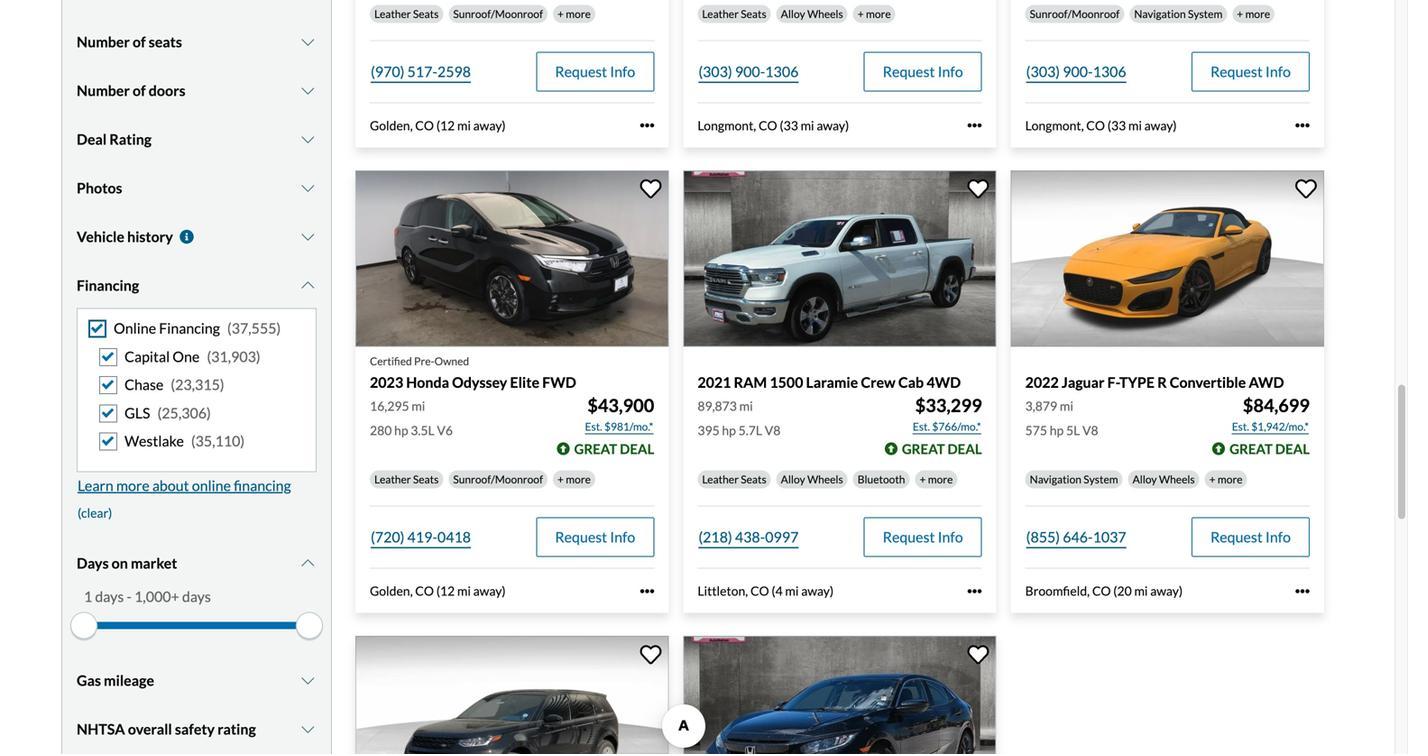 Task type: locate. For each thing, give the bounding box(es) containing it.
0 horizontal spatial (33
[[780, 118, 799, 133]]

1 vertical spatial number
[[77, 82, 130, 99]]

longmont, for sunroof/moonroof
[[1026, 118, 1084, 133]]

financing
[[77, 277, 139, 294], [159, 320, 220, 337]]

1 horizontal spatial great
[[902, 441, 945, 457]]

of left seats
[[133, 33, 146, 51]]

request info for "(855) 646-1037" button
[[1211, 528, 1291, 546]]

v8
[[765, 423, 781, 438], [1083, 423, 1099, 438]]

great deal down the est. $1,942/mo.* button
[[1230, 441, 1310, 457]]

1 deal from the left
[[620, 441, 655, 457]]

3 chevron down image from the top
[[299, 723, 317, 737]]

wheels
[[808, 7, 843, 20], [808, 473, 843, 486], [1159, 473, 1195, 486]]

est. $1,942/mo.* button
[[1232, 418, 1310, 436]]

0 horizontal spatial system
[[1084, 473, 1119, 486]]

hp for $43,900
[[394, 423, 408, 438]]

golden, co (12 mi away) down 517-
[[370, 118, 506, 133]]

learn
[[78, 477, 114, 495]]

3 chevron down image from the top
[[299, 181, 317, 196]]

v8 right 5l
[[1083, 423, 1099, 438]]

0 vertical spatial number
[[77, 33, 130, 51]]

1306
[[765, 63, 799, 80], [1093, 63, 1127, 80]]

est.
[[585, 420, 603, 433], [913, 420, 930, 433], [1232, 420, 1250, 433]]

deal down $766/mo.*
[[948, 441, 982, 457]]

request
[[555, 63, 607, 80], [883, 63, 935, 80], [1211, 63, 1263, 80], [555, 528, 607, 546], [883, 528, 935, 546], [1211, 528, 1263, 546]]

2 chevron down image from the top
[[299, 132, 317, 147]]

0 horizontal spatial financing
[[77, 277, 139, 294]]

leather seats
[[374, 7, 439, 20], [702, 7, 767, 20], [374, 473, 439, 486], [702, 473, 767, 486]]

0 horizontal spatial (303)
[[699, 63, 733, 80]]

4 chevron down image from the top
[[299, 279, 317, 293]]

chevron down image for photos
[[299, 181, 317, 196]]

est. for $33,299
[[913, 420, 930, 433]]

(12 down 0418
[[437, 584, 455, 599]]

1 1306 from the left
[[765, 63, 799, 80]]

2 horizontal spatial great deal
[[1230, 441, 1310, 457]]

1 horizontal spatial (303) 900-1306 button
[[1026, 52, 1128, 92]]

(218) 438-0997 button
[[698, 518, 800, 557]]

v8 for $84,699
[[1083, 423, 1099, 438]]

0 horizontal spatial deal
[[620, 441, 655, 457]]

1 horizontal spatial hp
[[722, 423, 736, 438]]

0 horizontal spatial longmont,
[[698, 118, 756, 133]]

(303) 900-1306 button for leather seats
[[698, 52, 800, 92]]

hp right 395
[[722, 423, 736, 438]]

280
[[370, 423, 392, 438]]

1 horizontal spatial navigation system
[[1135, 7, 1223, 20]]

2 v8 from the left
[[1083, 423, 1099, 438]]

$981/mo.*
[[605, 420, 654, 433]]

of inside number of seats dropdown button
[[133, 33, 146, 51]]

(33
[[780, 118, 799, 133], [1108, 118, 1126, 133]]

0 horizontal spatial days
[[95, 588, 124, 606]]

3 great deal from the left
[[1230, 441, 1310, 457]]

(303) for sunroof/moonroof
[[1027, 63, 1060, 80]]

$84,699 est. $1,942/mo.*
[[1232, 395, 1310, 433]]

3 great from the left
[[1230, 441, 1273, 457]]

request info for (720) 419-0418 button at the left of the page
[[555, 528, 636, 546]]

1 (12 from the top
[[437, 118, 455, 133]]

of inside number of doors dropdown button
[[133, 82, 146, 99]]

2 (303) 900-1306 button from the left
[[1026, 52, 1128, 92]]

2 longmont, from the left
[[1026, 118, 1084, 133]]

golden, down (970)
[[370, 118, 413, 133]]

est. down $43,900
[[585, 420, 603, 433]]

0 horizontal spatial great deal
[[574, 441, 655, 457]]

navigation system
[[1135, 7, 1223, 20], [1030, 473, 1119, 486]]

1 vertical spatial navigation
[[1030, 473, 1082, 486]]

2 chevron down image from the top
[[299, 230, 317, 244]]

0 vertical spatial system
[[1188, 7, 1223, 20]]

1 golden, co (12 mi away) from the top
[[370, 118, 506, 133]]

419-
[[407, 528, 438, 546]]

chevron down image for nhtsa overall safety rating
[[299, 723, 317, 737]]

1 (303) 900-1306 button from the left
[[698, 52, 800, 92]]

2 900- from the left
[[1063, 63, 1093, 80]]

gls
[[125, 404, 150, 422]]

2 (303) from the left
[[1027, 63, 1060, 80]]

1 (303) 900-1306 from the left
[[699, 63, 799, 80]]

chevron down image
[[299, 84, 317, 98], [299, 132, 317, 147], [299, 181, 317, 196], [299, 279, 317, 293], [299, 557, 317, 571], [299, 674, 317, 688]]

great down est. $981/mo.* "button"
[[574, 441, 617, 457]]

chevron down image inside "nhtsa overall safety rating" dropdown button
[[299, 723, 317, 737]]

chevron down image inside gas mileage dropdown button
[[299, 674, 317, 688]]

alloy wheels
[[781, 7, 843, 20], [781, 473, 843, 486], [1133, 473, 1195, 486]]

2 vertical spatial chevron down image
[[299, 723, 317, 737]]

littleton,
[[698, 584, 748, 599]]

longmont, for leather seats
[[698, 118, 756, 133]]

v8 inside 3,879 mi 575 hp 5l v8
[[1083, 423, 1099, 438]]

vehicle
[[77, 228, 124, 246]]

request info
[[555, 63, 636, 80], [883, 63, 963, 80], [1211, 63, 1291, 80], [555, 528, 636, 546], [883, 528, 963, 546], [1211, 528, 1291, 546]]

financing up capital one (31,903)
[[159, 320, 220, 337]]

number up number of doors
[[77, 33, 130, 51]]

hp inside "16,295 mi 280 hp 3.5l v6"
[[394, 423, 408, 438]]

(clear) button
[[77, 500, 113, 527]]

1 horizontal spatial great deal
[[902, 441, 982, 457]]

v8 inside 89,873 mi 395 hp 5.7l v8
[[765, 423, 781, 438]]

575
[[1026, 423, 1048, 438]]

request info button for (720) 419-0418 button at the left of the page
[[536, 518, 655, 557]]

alloy for $84,699
[[1133, 473, 1157, 486]]

hp for $84,699
[[1050, 423, 1064, 438]]

est. inside $33,299 est. $766/mo.*
[[913, 420, 930, 433]]

2 (303) 900-1306 from the left
[[1027, 63, 1127, 80]]

1 vertical spatial (12
[[437, 584, 455, 599]]

great down est. $766/mo.* button
[[902, 441, 945, 457]]

great down the est. $1,942/mo.* button
[[1230, 441, 1273, 457]]

1 vertical spatial golden, co (12 mi away)
[[370, 584, 506, 599]]

days
[[95, 588, 124, 606], [182, 588, 211, 606]]

1 vertical spatial of
[[133, 82, 146, 99]]

est. down $33,299
[[913, 420, 930, 433]]

1 v8 from the left
[[765, 423, 781, 438]]

900- for sunroof/moonroof
[[1063, 63, 1093, 80]]

0 horizontal spatial (303) 900-1306 button
[[698, 52, 800, 92]]

chevron down image inside photos dropdown button
[[299, 181, 317, 196]]

3,879
[[1026, 399, 1058, 414]]

2 deal from the left
[[948, 441, 982, 457]]

great deal
[[574, 441, 655, 457], [902, 441, 982, 457], [1230, 441, 1310, 457]]

great
[[574, 441, 617, 457], [902, 441, 945, 457], [1230, 441, 1273, 457]]

3 hp from the left
[[1050, 423, 1064, 438]]

1,000+
[[134, 588, 179, 606]]

1 vertical spatial golden,
[[370, 584, 413, 599]]

est. inside the $43,900 est. $981/mo.*
[[585, 420, 603, 433]]

(970) 517-2598
[[371, 63, 471, 80]]

(33 for alloy wheels
[[780, 118, 799, 133]]

2 great deal from the left
[[902, 441, 982, 457]]

more
[[566, 7, 591, 20], [866, 7, 891, 20], [1246, 7, 1271, 20], [566, 473, 591, 486], [928, 473, 953, 486], [1218, 473, 1243, 486], [116, 477, 150, 495]]

1 days from the left
[[95, 588, 124, 606]]

$43,900
[[588, 395, 655, 417]]

golden, down (720)
[[370, 584, 413, 599]]

online financing (37,555)
[[114, 320, 281, 337]]

golden,
[[370, 118, 413, 133], [370, 584, 413, 599]]

est. inside $84,699 est. $1,942/mo.*
[[1232, 420, 1250, 433]]

deal rating
[[77, 131, 152, 148]]

info for (720) 419-0418 button at the left of the page
[[610, 528, 636, 546]]

0 horizontal spatial navigation system
[[1030, 473, 1119, 486]]

chevron down image
[[299, 35, 317, 49], [299, 230, 317, 244], [299, 723, 317, 737]]

alloy wheels for $33,299
[[781, 473, 843, 486]]

1 horizontal spatial longmont,
[[1026, 118, 1084, 133]]

broomfield,
[[1026, 584, 1090, 599]]

est. for $84,699
[[1232, 420, 1250, 433]]

1 (33 from the left
[[780, 118, 799, 133]]

2 golden, co (12 mi away) from the top
[[370, 584, 506, 599]]

2 est. from the left
[[913, 420, 930, 433]]

2 of from the top
[[133, 82, 146, 99]]

hp left 5l
[[1050, 423, 1064, 438]]

0 horizontal spatial great
[[574, 441, 617, 457]]

(303) 900-1306
[[699, 63, 799, 80], [1027, 63, 1127, 80]]

2022
[[1026, 374, 1059, 391]]

number up the "deal rating"
[[77, 82, 130, 99]]

(855)
[[1027, 528, 1060, 546]]

info for (218) 438-0997 button
[[938, 528, 963, 546]]

hp
[[394, 423, 408, 438], [722, 423, 736, 438], [1050, 423, 1064, 438]]

deal down $981/mo.*
[[620, 441, 655, 457]]

rating
[[218, 721, 256, 738]]

deal rating button
[[77, 117, 317, 162]]

1 vertical spatial chevron down image
[[299, 230, 317, 244]]

0 horizontal spatial longmont, co (33 mi away)
[[698, 118, 849, 133]]

ellipsis h image
[[968, 118, 982, 133], [1296, 118, 1310, 133], [640, 584, 655, 599], [968, 584, 982, 599], [1296, 584, 1310, 599]]

v8 right 5.7l
[[765, 423, 781, 438]]

chevron down image inside financing dropdown button
[[299, 279, 317, 293]]

1 chevron down image from the top
[[299, 35, 317, 49]]

2 (33 from the left
[[1108, 118, 1126, 133]]

hp right "280" at the bottom left
[[394, 423, 408, 438]]

2 horizontal spatial deal
[[1276, 441, 1310, 457]]

+ more
[[558, 7, 591, 20], [858, 7, 891, 20], [1237, 7, 1271, 20], [558, 473, 591, 486], [920, 473, 953, 486], [1210, 473, 1243, 486]]

wheels for $84,699
[[1159, 473, 1195, 486]]

5 chevron down image from the top
[[299, 557, 317, 571]]

gas
[[77, 672, 101, 690]]

days left -
[[95, 588, 124, 606]]

1 longmont, from the left
[[698, 118, 756, 133]]

1 horizontal spatial financing
[[159, 320, 220, 337]]

(303) 900-1306 button
[[698, 52, 800, 92], [1026, 52, 1128, 92]]

deal for $84,699
[[1276, 441, 1310, 457]]

0 horizontal spatial (303) 900-1306
[[699, 63, 799, 80]]

chevron down image inside days on market dropdown button
[[299, 557, 317, 571]]

0 horizontal spatial est.
[[585, 420, 603, 433]]

1 horizontal spatial days
[[182, 588, 211, 606]]

3 deal from the left
[[1276, 441, 1310, 457]]

2 horizontal spatial est.
[[1232, 420, 1250, 433]]

chase
[[125, 376, 164, 394]]

1 vertical spatial financing
[[159, 320, 220, 337]]

great for $33,299
[[902, 441, 945, 457]]

1 horizontal spatial 1306
[[1093, 63, 1127, 80]]

0 vertical spatial financing
[[77, 277, 139, 294]]

(303) 900-1306 for leather seats
[[699, 63, 799, 80]]

mi
[[457, 118, 471, 133], [801, 118, 815, 133], [1129, 118, 1142, 133], [412, 399, 425, 414], [740, 399, 753, 414], [1060, 399, 1074, 414], [457, 584, 471, 599], [785, 584, 799, 599], [1135, 584, 1148, 599]]

2 hp from the left
[[722, 423, 736, 438]]

1 horizontal spatial deal
[[948, 441, 982, 457]]

chevron down image inside number of seats dropdown button
[[299, 35, 317, 49]]

0 horizontal spatial 1306
[[765, 63, 799, 80]]

longmont, co (33 mi away)
[[698, 118, 849, 133], [1026, 118, 1177, 133]]

0 vertical spatial golden,
[[370, 118, 413, 133]]

(12
[[437, 118, 455, 133], [437, 584, 455, 599]]

1 vertical spatial navigation system
[[1030, 473, 1119, 486]]

seats
[[149, 33, 182, 51]]

1 horizontal spatial (303)
[[1027, 63, 1060, 80]]

longmont, co (33 mi away) for sunroof/moonroof
[[1026, 118, 1177, 133]]

0 vertical spatial navigation
[[1135, 7, 1186, 20]]

1 horizontal spatial longmont, co (33 mi away)
[[1026, 118, 1177, 133]]

(33 for navigation system
[[1108, 118, 1126, 133]]

ellipsis h image
[[640, 118, 655, 133]]

1 hp from the left
[[394, 423, 408, 438]]

financing
[[234, 477, 291, 495]]

2 1306 from the left
[[1093, 63, 1127, 80]]

mi inside 3,879 mi 575 hp 5l v8
[[1060, 399, 1074, 414]]

santorini black 2023 land rover discovery sport p250 s r-dynamic awd suv / crossover all-wheel drive 9-speed automatic image
[[356, 636, 669, 754]]

hp inside 89,873 mi 395 hp 5.7l v8
[[722, 423, 736, 438]]

alloy for $33,299
[[781, 473, 806, 486]]

deal
[[620, 441, 655, 457], [948, 441, 982, 457], [1276, 441, 1310, 457]]

number
[[77, 33, 130, 51], [77, 82, 130, 99]]

longmont,
[[698, 118, 756, 133], [1026, 118, 1084, 133]]

of left doors
[[133, 82, 146, 99]]

0 vertical spatial (12
[[437, 118, 455, 133]]

safety
[[175, 721, 215, 738]]

navigation
[[1135, 7, 1186, 20], [1030, 473, 1082, 486]]

1 number from the top
[[77, 33, 130, 51]]

89,873
[[698, 399, 737, 414]]

1 est. from the left
[[585, 420, 603, 433]]

jaguar
[[1062, 374, 1105, 391]]

1 horizontal spatial (33
[[1108, 118, 1126, 133]]

1306 for sunroof/moonroof
[[1093, 63, 1127, 80]]

est. left $1,942/mo.*
[[1232, 420, 1250, 433]]

1 great deal from the left
[[574, 441, 655, 457]]

hp inside 3,879 mi 575 hp 5l v8
[[1050, 423, 1064, 438]]

online
[[192, 477, 231, 495]]

1 great from the left
[[574, 441, 617, 457]]

chevron down image inside number of doors dropdown button
[[299, 84, 317, 98]]

of for seats
[[133, 33, 146, 51]]

westlake
[[125, 432, 184, 450]]

1 horizontal spatial est.
[[913, 420, 930, 433]]

(clear)
[[78, 506, 112, 521]]

2 great from the left
[[902, 441, 945, 457]]

1 horizontal spatial 900-
[[1063, 63, 1093, 80]]

2 horizontal spatial great
[[1230, 441, 1273, 457]]

deal down $1,942/mo.*
[[1276, 441, 1310, 457]]

0 horizontal spatial 900-
[[735, 63, 765, 80]]

photos
[[77, 179, 122, 197]]

(303)
[[699, 63, 733, 80], [1027, 63, 1060, 80]]

away)
[[473, 118, 506, 133], [817, 118, 849, 133], [1145, 118, 1177, 133], [473, 584, 506, 599], [802, 584, 834, 599], [1151, 584, 1183, 599]]

request info button for "(303) 900-1306" button corresponding to sunroof/moonroof
[[1192, 52, 1310, 92]]

1 horizontal spatial system
[[1188, 7, 1223, 20]]

great deal down est. $766/mo.* button
[[902, 441, 982, 457]]

leather
[[374, 7, 411, 20], [702, 7, 739, 20], [374, 473, 411, 486], [702, 473, 739, 486]]

0 horizontal spatial v8
[[765, 423, 781, 438]]

0 vertical spatial of
[[133, 33, 146, 51]]

doors
[[149, 82, 186, 99]]

(12 down 2598
[[437, 118, 455, 133]]

438-
[[735, 528, 765, 546]]

request info button for "(855) 646-1037" button
[[1192, 518, 1310, 557]]

(720) 419-0418 button
[[370, 518, 472, 557]]

2 horizontal spatial hp
[[1050, 423, 1064, 438]]

honda
[[406, 374, 449, 391]]

1 of from the top
[[133, 33, 146, 51]]

1 horizontal spatial v8
[[1083, 423, 1099, 438]]

1 longmont, co (33 mi away) from the left
[[698, 118, 849, 133]]

0 horizontal spatial hp
[[394, 423, 408, 438]]

1 900- from the left
[[735, 63, 765, 80]]

chevron down image inside deal rating dropdown button
[[299, 132, 317, 147]]

1 horizontal spatial (303) 900-1306
[[1027, 63, 1127, 80]]

1 chevron down image from the top
[[299, 84, 317, 98]]

golden, co (12 mi away) down 419-
[[370, 584, 506, 599]]

financing down vehicle
[[77, 277, 139, 294]]

info for (970) 517-2598 button
[[610, 63, 636, 80]]

chevron down image for financing
[[299, 279, 317, 293]]

1 (303) from the left
[[699, 63, 733, 80]]

sorrento yellow gloss 2022 jaguar f-type r convertible awd convertible all-wheel drive 8-speed automatic image
[[1011, 171, 1325, 347]]

6 chevron down image from the top
[[299, 674, 317, 688]]

deal
[[77, 131, 107, 148]]

3 est. from the left
[[1232, 420, 1250, 433]]

0 vertical spatial golden, co (12 mi away)
[[370, 118, 506, 133]]

2 longmont, co (33 mi away) from the left
[[1026, 118, 1177, 133]]

days down days on market dropdown button
[[182, 588, 211, 606]]

2 number from the top
[[77, 82, 130, 99]]

gas mileage button
[[77, 658, 317, 704]]

great deal down est. $981/mo.* "button"
[[574, 441, 655, 457]]

0 vertical spatial chevron down image
[[299, 35, 317, 49]]

type
[[1120, 374, 1155, 391]]

0 vertical spatial navigation system
[[1135, 7, 1223, 20]]

1 vertical spatial system
[[1084, 473, 1119, 486]]



Task type: describe. For each thing, give the bounding box(es) containing it.
v6
[[437, 423, 453, 438]]

on
[[112, 555, 128, 572]]

request for request info button corresponding to "(303) 900-1306" button associated with leather seats
[[883, 63, 935, 80]]

395
[[698, 423, 720, 438]]

market
[[131, 555, 177, 572]]

3,879 mi 575 hp 5l v8
[[1026, 399, 1099, 438]]

2 (12 from the top
[[437, 584, 455, 599]]

f-
[[1108, 374, 1120, 391]]

request info for (218) 438-0997 button
[[883, 528, 963, 546]]

(25,306)
[[157, 404, 211, 422]]

16,295
[[370, 399, 409, 414]]

(720) 419-0418
[[371, 528, 471, 546]]

est. for $43,900
[[585, 420, 603, 433]]

r
[[1158, 374, 1167, 391]]

longmont, co (33 mi away) for leather seats
[[698, 118, 849, 133]]

nhtsa overall safety rating button
[[77, 707, 317, 752]]

(218) 438-0997
[[699, 528, 799, 546]]

(35,110)
[[191, 432, 245, 450]]

chevron down image for number of seats
[[299, 35, 317, 49]]

chevron down image for deal rating
[[299, 132, 317, 147]]

0997
[[765, 528, 799, 546]]

online
[[114, 320, 156, 337]]

$84,699
[[1243, 395, 1310, 417]]

request info for (970) 517-2598 button
[[555, 63, 636, 80]]

capital one (31,903)
[[125, 348, 261, 365]]

number of doors
[[77, 82, 186, 99]]

vehicle history
[[77, 228, 173, 246]]

request info button for (970) 517-2598 button
[[536, 52, 655, 92]]

request info button for "(303) 900-1306" button associated with leather seats
[[864, 52, 982, 92]]

2598
[[438, 63, 471, 80]]

517-
[[407, 63, 438, 80]]

chevron down image inside the vehicle history 'dropdown button'
[[299, 230, 317, 244]]

pre-
[[414, 355, 435, 368]]

info for "(855) 646-1037" button
[[1266, 528, 1291, 546]]

5l
[[1067, 423, 1080, 438]]

of for doors
[[133, 82, 146, 99]]

(970)
[[371, 63, 405, 80]]

request for request info button corresponding to (970) 517-2598 button
[[555, 63, 607, 80]]

mileage
[[104, 672, 154, 690]]

deal for $33,299
[[948, 441, 982, 457]]

great deal for $43,900
[[574, 441, 655, 457]]

(37,555)
[[227, 320, 281, 337]]

broomfield, co (20 mi away)
[[1026, 584, 1183, 599]]

crystal black pearl 2023 honda odyssey elite fwd minivan front-wheel drive automatic image
[[356, 171, 669, 347]]

2023
[[370, 374, 403, 391]]

info circle image
[[178, 230, 196, 244]]

photos button
[[77, 166, 317, 211]]

one
[[173, 348, 200, 365]]

info for "(303) 900-1306" button corresponding to sunroof/moonroof
[[1266, 63, 1291, 80]]

fwd
[[542, 374, 576, 391]]

0 horizontal spatial navigation
[[1030, 473, 1082, 486]]

chevron down image for number of doors
[[299, 84, 317, 98]]

gas mileage
[[77, 672, 154, 690]]

5.7l
[[739, 423, 763, 438]]

1
[[84, 588, 92, 606]]

(23,315)
[[171, 376, 224, 394]]

crew
[[861, 374, 896, 391]]

$1,942/mo.*
[[1252, 420, 1309, 433]]

(303) 900-1306 button for sunroof/moonroof
[[1026, 52, 1128, 92]]

$766/mo.*
[[933, 420, 982, 433]]

bluetooth
[[858, 473, 906, 486]]

(303) 900-1306 for sunroof/moonroof
[[1027, 63, 1127, 80]]

chase (23,315)
[[125, 376, 224, 394]]

days on market button
[[77, 541, 317, 586]]

days
[[77, 555, 109, 572]]

littleton, co (4 mi away)
[[698, 584, 834, 599]]

number of seats button
[[77, 20, 317, 65]]

request for request info button corresponding to "(855) 646-1037" button
[[1211, 528, 1263, 546]]

mi inside "16,295 mi 280 hp 3.5l v6"
[[412, 399, 425, 414]]

1 days - 1,000+ days
[[84, 588, 211, 606]]

(303) for leather seats
[[699, 63, 733, 80]]

request for (218) 438-0997 button's request info button
[[883, 528, 935, 546]]

(970) 517-2598 button
[[370, 52, 472, 92]]

request for "(303) 900-1306" button corresponding to sunroof/moonroof's request info button
[[1211, 63, 1263, 80]]

financing inside dropdown button
[[77, 277, 139, 294]]

capital
[[125, 348, 170, 365]]

learn more about online financing button
[[77, 473, 292, 500]]

great deal for $84,699
[[1230, 441, 1310, 457]]

$33,299 est. $766/mo.*
[[913, 395, 982, 433]]

1500
[[770, 374, 804, 391]]

about
[[152, 477, 189, 495]]

2 golden, from the top
[[370, 584, 413, 599]]

great deal for $33,299
[[902, 441, 982, 457]]

laramie
[[806, 374, 858, 391]]

great for $43,900
[[574, 441, 617, 457]]

request info button for (218) 438-0997 button
[[864, 518, 982, 557]]

1 horizontal spatial navigation
[[1135, 7, 1186, 20]]

number of seats
[[77, 33, 182, 51]]

overall
[[128, 721, 172, 738]]

financing button
[[77, 263, 317, 308]]

number for number of seats
[[77, 33, 130, 51]]

3.5l
[[411, 423, 435, 438]]

chevron down image for days on market
[[299, 557, 317, 571]]

rating
[[109, 131, 152, 148]]

1306 for leather seats
[[765, 63, 799, 80]]

crystal black pearl 2021 honda civic hatchback ex fwd hatchback front-wheel drive automatic image
[[683, 636, 997, 754]]

(218)
[[699, 528, 733, 546]]

ivory white tri-coat pearlcoat 2021 ram 1500 laramie crew cab 4wd pickup truck four-wheel drive 8-speed automatic image
[[683, 171, 997, 347]]

great for $84,699
[[1230, 441, 1273, 457]]

mi inside 89,873 mi 395 hp 5.7l v8
[[740, 399, 753, 414]]

0418
[[438, 528, 471, 546]]

900- for leather seats
[[735, 63, 765, 80]]

nhtsa overall safety rating
[[77, 721, 256, 738]]

request for request info button for (720) 419-0418 button at the left of the page
[[555, 528, 607, 546]]

info for "(303) 900-1306" button associated with leather seats
[[938, 63, 963, 80]]

hp for $33,299
[[722, 423, 736, 438]]

16,295 mi 280 hp 3.5l v6
[[370, 399, 453, 438]]

chevron down image for gas mileage
[[299, 674, 317, 688]]

certified pre-owned 2023 honda odyssey elite fwd
[[370, 355, 576, 391]]

number of doors button
[[77, 68, 317, 113]]

-
[[127, 588, 132, 606]]

646-
[[1063, 528, 1093, 546]]

est. $981/mo.* button
[[584, 418, 655, 436]]

convertible
[[1170, 374, 1246, 391]]

days on market
[[77, 555, 177, 572]]

ram
[[734, 374, 767, 391]]

2021
[[698, 374, 731, 391]]

$43,900 est. $981/mo.*
[[585, 395, 655, 433]]

v8 for $33,299
[[765, 423, 781, 438]]

cab
[[899, 374, 924, 391]]

1 golden, from the top
[[370, 118, 413, 133]]

2 days from the left
[[182, 588, 211, 606]]

alloy wheels for $84,699
[[1133, 473, 1195, 486]]

(4
[[772, 584, 783, 599]]

$33,299
[[916, 395, 982, 417]]

elite
[[510, 374, 540, 391]]

deal for $43,900
[[620, 441, 655, 457]]

(31,903)
[[207, 348, 261, 365]]

more inside button
[[116, 477, 150, 495]]

number for number of doors
[[77, 82, 130, 99]]

wheels for $33,299
[[808, 473, 843, 486]]



Task type: vqa. For each thing, say whether or not it's contained in the screenshot.


